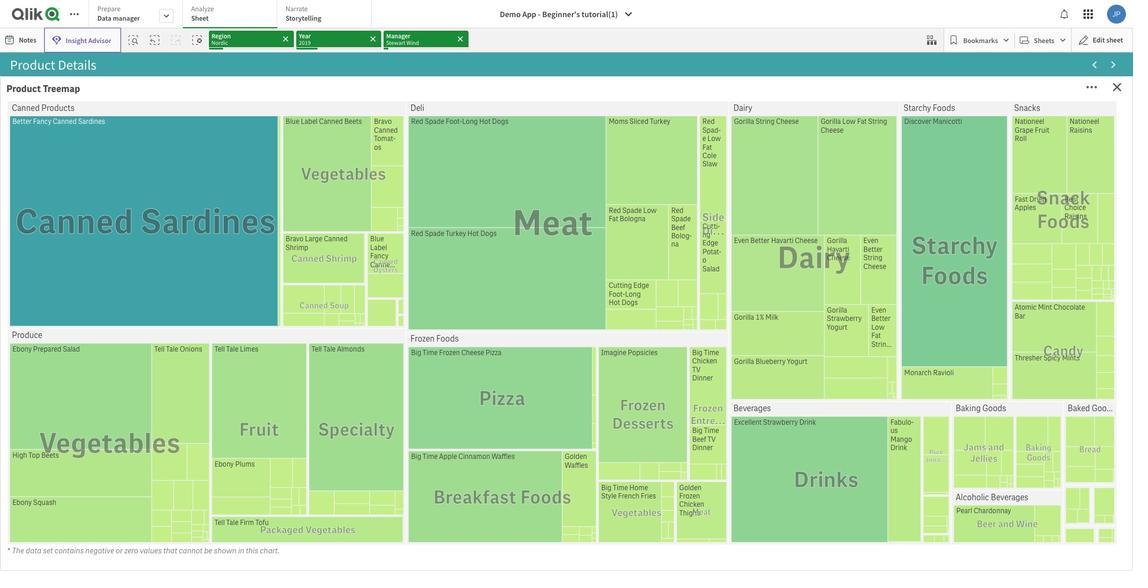 Task type: describe. For each thing, give the bounding box(es) containing it.
shown
[[214, 546, 236, 556]]

*
[[6, 546, 10, 556]]

from
[[67, 282, 93, 299]]

your inside now that you see how qlik sense connects all of your data, go ahead and explore this sheet by making selections in the filters above. clicking in charts is another way to make selections so give that a try too!
[[289, 141, 314, 158]]

2 sales from the left
[[800, 129, 823, 141]]

selections tool image
[[928, 35, 937, 45]]

notes button
[[2, 31, 41, 50]]

this inside now that you see how qlik sense connects all of your data, go ahead and explore this sheet by making selections in the filters above. clicking in charts is another way to make selections so give that a try too!
[[82, 159, 104, 176]]

chart.
[[260, 546, 280, 556]]

prepare data manager
[[97, 4, 140, 22]]

beginner's
[[543, 9, 580, 19]]

now that you see how qlik sense connects all of your data, go ahead and explore this sheet by making selections in the filters above. clicking in charts is another way to make selections so give that a try too!
[[14, 141, 399, 213]]

in down all
[[261, 159, 272, 176]]

clear all selections image
[[193, 35, 202, 45]]

in left the charts
[[63, 178, 73, 195]]

you inside now that you see how qlik sense connects all of your data, go ahead and explore this sheet by making selections in the filters above. clicking in charts is another way to make selections so give that a try too!
[[69, 141, 90, 158]]

0 vertical spatial selections
[[201, 159, 259, 176]]

notes
[[19, 35, 36, 44]]

negative
[[85, 546, 114, 556]]

sheet inside button
[[1107, 35, 1124, 44]]

ahead
[[365, 141, 399, 158]]

storytelling
[[286, 14, 321, 22]]

previous sheet: experience the power of qlik sense image
[[1091, 60, 1100, 70]]

wind
[[407, 39, 419, 47]]

selecting inside "clear your selections by selecting the"
[[91, 342, 142, 359]]

data
[[97, 14, 111, 22]]

2 horizontal spatial this
[[246, 546, 258, 556]]

to inside continue to explore this app by interacting with the rest of the sheets
[[71, 232, 84, 249]]

right
[[14, 320, 41, 338]]

nordic
[[212, 39, 228, 47]]

navigate inside in the top right. navigate to a specific sheet by selecting the
[[14, 302, 64, 319]]

* the data set contains negative or zero values that cannot be shown in this chart.
[[6, 546, 280, 556]]

want
[[225, 320, 254, 338]]

how
[[114, 141, 139, 158]]

the inside now that you see how qlik sense connects all of your data, go ahead and explore this sheet by making selections in the filters above. clicking in charts is another way to make selections so give that a try too!
[[274, 159, 293, 176]]

filters
[[295, 159, 328, 176]]

demo app - beginner's tutorial(1)
[[500, 9, 618, 19]]

connects
[[204, 141, 257, 158]]

a inside now that you see how qlik sense connects all of your data, go ahead and explore this sheet by making selections in the filters above. clicking in charts is another way to make selections so give that a try too!
[[374, 178, 380, 195]]

insight
[[66, 36, 87, 45]]

demo
[[500, 9, 521, 19]]

or
[[115, 546, 123, 556]]

icons
[[276, 282, 307, 299]]

narrate storytelling
[[286, 4, 321, 22]]

icon
[[331, 302, 355, 319]]

tab list containing prepare
[[89, 0, 376, 30]]

edit sheet
[[1093, 35, 1124, 44]]

all
[[260, 141, 272, 158]]

app
[[523, 9, 537, 19]]

in inside icon in the top right and selecting the sheet that you want to explore.
[[358, 302, 368, 319]]

manager
[[386, 32, 411, 40]]

next sheet: customer details image
[[1110, 60, 1119, 70]]

the
[[12, 546, 24, 556]]

your inside "clear your selections by selecting the"
[[351, 320, 376, 338]]

and inside icon in the top right and selecting the sheet that you want to explore.
[[44, 320, 65, 338]]

to inside icon in the top right and selecting the sheet that you want to explore.
[[256, 320, 268, 338]]

selecting inside icon in the top right and selecting the sheet that you want to explore.
[[68, 320, 119, 338]]

values
[[140, 546, 162, 556]]

go
[[347, 141, 362, 158]]

year 2019
[[299, 32, 311, 47]]

margin
[[478, 129, 508, 141]]

the inside "clear your selections by selecting the"
[[145, 342, 163, 359]]

zero
[[124, 546, 138, 556]]

cannot
[[179, 546, 202, 556]]

sheets button
[[1018, 31, 1069, 50]]

qlik
[[142, 141, 165, 158]]

so
[[306, 178, 320, 195]]

and inside now that you see how qlik sense connects all of your data, go ahead and explore this sheet by making selections in the filters above. clicking in charts is another way to make selections so give that a try too!
[[14, 159, 35, 176]]

the down specific
[[122, 320, 140, 338]]

sales and margin by product group
[[435, 129, 584, 141]]

sheets
[[14, 250, 53, 267]]

above.
[[330, 159, 368, 176]]

in the top right. navigate to a specific sheet by selecting the
[[14, 282, 395, 319]]

sheet inside icon in the top right and selecting the sheet that you want to explore.
[[143, 320, 174, 338]]

smart search image
[[129, 35, 138, 45]]

to inside in the top right. navigate to a specific sheet by selecting the
[[67, 302, 79, 319]]

0 horizontal spatial product
[[6, 83, 41, 95]]

another
[[126, 178, 171, 195]]

region nordic
[[212, 32, 231, 47]]

tutorial(1)
[[582, 9, 618, 19]]

per
[[825, 129, 840, 141]]

app
[[158, 232, 179, 249]]

that inside icon in the top right and selecting the sheet that you want to explore.
[[177, 320, 199, 338]]

and inside application
[[460, 129, 476, 141]]

clear your selections by selecting the
[[14, 320, 376, 359]]

using
[[178, 282, 210, 299]]

-
[[538, 9, 541, 19]]

year for year
[[11, 85, 26, 95]]

selections inside "clear your selections by selecting the"
[[14, 342, 72, 359]]

2019
[[299, 39, 311, 47]]

in right shown
[[238, 546, 244, 556]]

1 group from the left
[[558, 129, 584, 141]]

1 vertical spatial selections
[[246, 178, 304, 195]]

navigate from sheet to sheet using the
[[14, 282, 233, 299]]

2 group from the left
[[923, 129, 950, 141]]

treemap
[[43, 83, 80, 95]]

sheets
[[1035, 36, 1055, 45]]

you inside icon in the top right and selecting the sheet that you want to explore.
[[202, 320, 223, 338]]

explore.
[[271, 320, 316, 338]]

right.
[[365, 282, 395, 299]]



Task type: vqa. For each thing, say whether or not it's contained in the screenshot.
Year Year
yes



Task type: locate. For each thing, give the bounding box(es) containing it.
1 horizontal spatial of
[[343, 232, 356, 249]]

that down above.
[[348, 178, 371, 195]]

1 horizontal spatial a
[[374, 178, 380, 195]]

0 vertical spatial navigate
[[14, 282, 64, 299]]

product right invoice
[[887, 129, 921, 141]]

the right rest
[[359, 232, 378, 249]]

clear
[[318, 320, 348, 338]]

you up icon.
[[202, 320, 223, 338]]

0 horizontal spatial this
[[82, 159, 104, 176]]

1 vertical spatial navigate
[[14, 302, 64, 319]]

you left see
[[69, 141, 90, 158]]

of right rest
[[343, 232, 356, 249]]

this inside continue to explore this app by interacting with the rest of the sheets
[[132, 232, 155, 249]]

of inside continue to explore this app by interacting with the rest of the sheets
[[343, 232, 356, 249]]

1 vertical spatial your
[[351, 320, 376, 338]]

data,
[[317, 141, 345, 158]]

give
[[322, 178, 346, 195]]

year for year 2019
[[299, 32, 311, 40]]

to right continue
[[71, 232, 84, 249]]

the right using
[[212, 282, 231, 299]]

0 vertical spatial of
[[275, 141, 286, 158]]

0 vertical spatial a
[[374, 178, 380, 195]]

in right icons
[[309, 282, 320, 299]]

insight advisor
[[66, 36, 111, 45]]

explore inside now that you see how qlik sense connects all of your data, go ahead and explore this sheet by making selections in the filters above. clicking in charts is another way to make selections so give that a try too!
[[38, 159, 80, 176]]

invoice
[[841, 129, 873, 141]]

1 vertical spatial selecting
[[68, 320, 119, 338]]

manager stewart wind
[[386, 32, 419, 47]]

analyze sheet
[[191, 4, 214, 22]]

selecting
[[187, 302, 238, 319], [68, 320, 119, 338], [91, 342, 142, 359]]

tab list
[[89, 0, 376, 30]]

sheet
[[191, 14, 209, 22]]

explore up navigate from sheet to sheet using the
[[86, 232, 130, 249]]

sales left margin
[[435, 129, 458, 141]]

this left app
[[132, 232, 155, 249]]

selections down the right
[[14, 342, 72, 359]]

1 horizontal spatial you
[[202, 320, 223, 338]]

by inside continue to explore this app by interacting with the rest of the sheets
[[182, 232, 195, 249]]

prepare
[[97, 4, 121, 13]]

average sales per invoice by product group
[[764, 129, 950, 141]]

edit sheet button
[[1072, 28, 1134, 53]]

clear selection for field: year image
[[370, 35, 377, 43]]

top inside in the top right. navigate to a specific sheet by selecting the
[[343, 282, 363, 299]]

year left treemap
[[11, 85, 26, 95]]

to inside now that you see how qlik sense connects all of your data, go ahead and explore this sheet by making selections in the filters above. clicking in charts is another way to make selections so give that a try too!
[[199, 178, 210, 195]]

the left rest
[[295, 232, 315, 249]]

that right values
[[163, 546, 177, 556]]

0 vertical spatial your
[[289, 141, 314, 158]]

of
[[275, 141, 286, 158], [343, 232, 356, 249]]

0 vertical spatial and
[[460, 129, 476, 141]]

clear selection for field: region image
[[283, 35, 290, 43]]

making
[[157, 159, 198, 176]]

year element
[[11, 85, 26, 95]]

step back image
[[150, 35, 160, 45]]

and left margin
[[460, 129, 476, 141]]

top down right. at the left of page
[[392, 302, 411, 319]]

of inside now that you see how qlik sense connects all of your data, go ahead and explore this sheet by making selections in the filters above. clicking in charts is another way to make selections so give that a try too!
[[275, 141, 286, 158]]

2 vertical spatial selecting
[[91, 342, 142, 359]]

to
[[199, 178, 210, 195], [71, 232, 84, 249], [130, 282, 142, 299], [67, 302, 79, 319], [256, 320, 268, 338]]

group
[[558, 129, 584, 141], [923, 129, 950, 141]]

continue to explore this app by interacting with the rest of the sheets
[[14, 232, 378, 267]]

explore inside continue to explore this app by interacting with the rest of the sheets
[[86, 232, 130, 249]]

0 horizontal spatial you
[[69, 141, 90, 158]]

make
[[213, 178, 243, 195]]

to down from
[[67, 302, 79, 319]]

be
[[204, 546, 212, 556]]

of right all
[[275, 141, 286, 158]]

way
[[173, 178, 196, 195]]

to right way
[[199, 178, 210, 195]]

sales left per
[[800, 129, 823, 141]]

to right want
[[256, 320, 268, 338]]

by inside now that you see how qlik sense connects all of your data, go ahead and explore this sheet by making selections in the filters above. clicking in charts is another way to make selections so give that a try too!
[[140, 159, 154, 176]]

1 vertical spatial top
[[392, 302, 411, 319]]

your
[[289, 141, 314, 158], [351, 320, 376, 338]]

a inside in the top right. navigate to a specific sheet by selecting the
[[81, 302, 88, 319]]

a down from
[[81, 302, 88, 319]]

sheet inside now that you see how qlik sense connects all of your data, go ahead and explore this sheet by making selections in the filters above. clicking in charts is another way to make selections so give that a try too!
[[106, 159, 138, 176]]

insight advisor button
[[44, 28, 121, 53]]

the left filters
[[274, 159, 293, 176]]

manager
[[113, 14, 140, 22]]

product
[[6, 83, 41, 95], [522, 129, 556, 141], [887, 129, 921, 141]]

region
[[212, 32, 231, 40]]

0 vertical spatial this
[[82, 159, 104, 176]]

top inside icon in the top right and selecting the sheet that you want to explore.
[[392, 302, 411, 319]]

2 vertical spatial and
[[44, 320, 65, 338]]

with
[[266, 232, 292, 249]]

contains
[[54, 546, 84, 556]]

clicking
[[14, 178, 60, 195]]

1 horizontal spatial top
[[392, 302, 411, 319]]

0 horizontal spatial year
[[11, 85, 26, 95]]

this up the charts
[[82, 159, 104, 176]]

0 vertical spatial selecting
[[187, 302, 238, 319]]

1 horizontal spatial your
[[351, 320, 376, 338]]

0 vertical spatial you
[[69, 141, 90, 158]]

continue
[[14, 232, 68, 249]]

selections down connects
[[201, 159, 259, 176]]

clear selection for field: manager image
[[457, 35, 464, 43]]

application
[[0, 0, 1134, 572], [5, 122, 424, 566]]

1 horizontal spatial product
[[522, 129, 556, 141]]

bookmarks button
[[947, 31, 1013, 50]]

sheet inside in the top right. navigate to a specific sheet by selecting the
[[137, 302, 168, 319]]

selections down all
[[246, 178, 304, 195]]

sense
[[167, 141, 202, 158]]

1 horizontal spatial year
[[299, 32, 311, 40]]

2 horizontal spatial product
[[887, 129, 921, 141]]

see
[[92, 141, 112, 158]]

the up "icon"
[[322, 282, 341, 299]]

1 horizontal spatial group
[[923, 129, 950, 141]]

by inside "clear your selections by selecting the"
[[75, 342, 88, 359]]

navigate up the right
[[14, 302, 64, 319]]

by inside in the top right. navigate to a specific sheet by selecting the
[[171, 302, 184, 319]]

0 horizontal spatial and
[[14, 159, 35, 176]]

the down right. at the left of page
[[371, 302, 389, 319]]

to up specific
[[130, 282, 142, 299]]

1 vertical spatial year
[[11, 85, 26, 95]]

2 vertical spatial selections
[[14, 342, 72, 359]]

sheet
[[1107, 35, 1124, 44], [106, 159, 138, 176], [96, 282, 127, 299], [144, 282, 176, 299], [137, 302, 168, 319], [143, 320, 174, 338]]

1 vertical spatial you
[[202, 320, 223, 338]]

in right "icon"
[[358, 302, 368, 319]]

explore up clicking on the top of the page
[[38, 159, 80, 176]]

and right the right
[[44, 320, 65, 338]]

specific
[[90, 302, 134, 319]]

1 vertical spatial of
[[343, 232, 356, 249]]

2 navigate from the top
[[14, 302, 64, 319]]

2 vertical spatial this
[[246, 546, 258, 556]]

explore
[[38, 159, 80, 176], [86, 232, 130, 249]]

interacting
[[198, 232, 263, 249]]

in inside in the top right. navigate to a specific sheet by selecting the
[[309, 282, 320, 299]]

1 sales from the left
[[435, 129, 458, 141]]

1 horizontal spatial explore
[[86, 232, 130, 249]]

in
[[261, 159, 272, 176], [63, 178, 73, 195], [309, 282, 320, 299], [358, 302, 368, 319], [238, 546, 244, 556]]

2 horizontal spatial and
[[460, 129, 476, 141]]

by
[[510, 129, 520, 141], [875, 129, 885, 141], [140, 159, 154, 176], [182, 232, 195, 249], [171, 302, 184, 319], [75, 342, 88, 359]]

1 horizontal spatial sales
[[800, 129, 823, 141]]

advisor
[[88, 36, 111, 45]]

analyze
[[191, 4, 214, 13]]

and down now
[[14, 159, 35, 176]]

0 vertical spatial year
[[299, 32, 311, 40]]

product treemap
[[6, 83, 80, 95]]

navigate down sheets
[[14, 282, 64, 299]]

the
[[274, 159, 293, 176], [295, 232, 315, 249], [359, 232, 378, 249], [212, 282, 231, 299], [322, 282, 341, 299], [241, 302, 259, 319], [371, 302, 389, 319], [122, 320, 140, 338], [145, 342, 163, 359]]

0 horizontal spatial group
[[558, 129, 584, 141]]

james peterson image
[[1108, 5, 1127, 24]]

0 vertical spatial top
[[343, 282, 363, 299]]

1 horizontal spatial and
[[44, 320, 65, 338]]

average
[[764, 129, 798, 141]]

0 horizontal spatial explore
[[38, 159, 80, 176]]

0 vertical spatial explore
[[38, 159, 80, 176]]

top up "icon"
[[343, 282, 363, 299]]

1 vertical spatial explore
[[86, 232, 130, 249]]

average sales per invoice by product group application
[[757, 122, 1128, 322]]

1 vertical spatial this
[[132, 232, 155, 249]]

this left chart. on the bottom of page
[[246, 546, 258, 556]]

try
[[383, 178, 399, 195]]

0 horizontal spatial of
[[275, 141, 286, 158]]

is
[[114, 178, 124, 195]]

the left icon.
[[145, 342, 163, 359]]

sales and margin by product group application
[[428, 122, 753, 566]]

charts
[[76, 178, 112, 195]]

and
[[460, 129, 476, 141], [14, 159, 35, 176], [44, 320, 65, 338]]

1 vertical spatial and
[[14, 159, 35, 176]]

year down storytelling
[[299, 32, 311, 40]]

your down "icon"
[[351, 320, 376, 338]]

that up icon.
[[177, 320, 199, 338]]

a
[[374, 178, 380, 195], [81, 302, 88, 319]]

your up filters
[[289, 141, 314, 158]]

edit
[[1093, 35, 1106, 44]]

narrate
[[286, 4, 308, 13]]

data
[[25, 546, 41, 556]]

navigate
[[14, 282, 64, 299], [14, 302, 64, 319]]

now
[[14, 141, 41, 158]]

demo app - beginner's tutorial(1) button
[[493, 5, 641, 24]]

too!
[[14, 196, 37, 213]]

0 horizontal spatial a
[[81, 302, 88, 319]]

set
[[43, 546, 53, 556]]

product right margin
[[522, 129, 556, 141]]

selecting inside in the top right. navigate to a specific sheet by selecting the
[[187, 302, 238, 319]]

that right now
[[44, 141, 66, 158]]

bookmarks
[[964, 36, 999, 45]]

1 horizontal spatial this
[[132, 232, 155, 249]]

0 horizontal spatial top
[[343, 282, 363, 299]]

1 navigate from the top
[[14, 282, 64, 299]]

a left try
[[374, 178, 380, 195]]

product left treemap
[[6, 83, 41, 95]]

rest
[[317, 232, 341, 249]]

icon in the top right and selecting the sheet that you want to explore.
[[14, 302, 411, 338]]

1 vertical spatial a
[[81, 302, 88, 319]]

stewart
[[386, 39, 406, 47]]

0 horizontal spatial your
[[289, 141, 314, 158]]

icon.
[[190, 342, 217, 359]]

the up want
[[241, 302, 259, 319]]

0 horizontal spatial sales
[[435, 129, 458, 141]]



